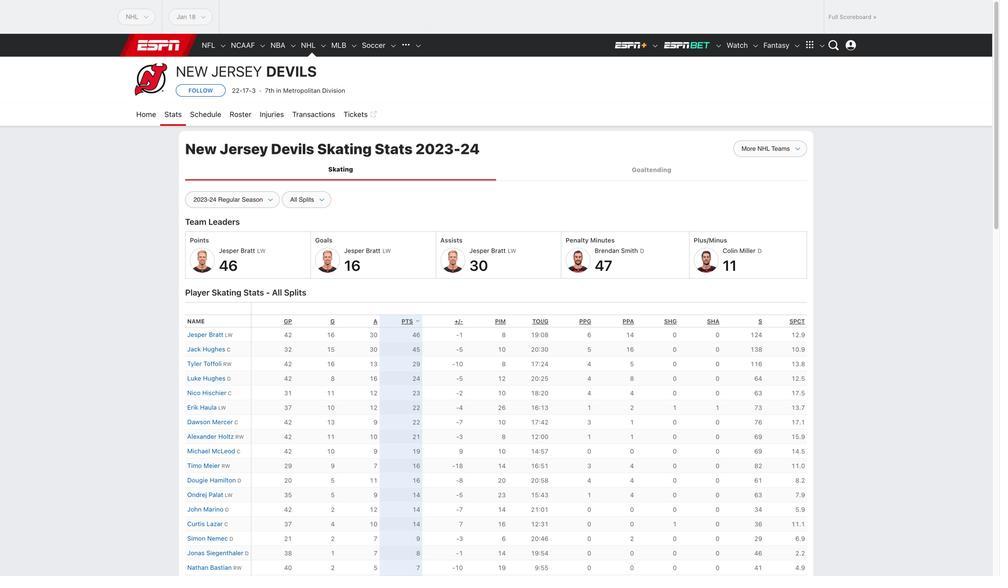 Task type: describe. For each thing, give the bounding box(es) containing it.
michael mcleod link
[[187, 447, 235, 455]]

dougie hamilton d
[[187, 477, 241, 484]]

18- for cgy
[[823, 23, 833, 30]]

nhl image
[[320, 42, 327, 49]]

ott
[[331, 23, 342, 30]]

4:00 pm for dal
[[502, 3, 526, 9]]

37 for 4
[[284, 521, 292, 528]]

nico hischier link
[[187, 389, 226, 396]]

pts for 29-13-3, 61 pts
[[294, 13, 305, 20]]

18-20-5, 41 pts
[[442, 13, 489, 20]]

42 for 46
[[284, 331, 292, 338]]

toi/g
[[532, 318, 548, 325]]

1 vertical spatial stats
[[375, 140, 413, 157]]

pm for mtl
[[333, 3, 342, 9]]

7,
[[371, 13, 376, 20]]

new for new jersey devils
[[176, 63, 208, 80]]

2 15- from the left
[[638, 23, 648, 30]]

29-13-3, 61 pts
[[258, 13, 305, 20]]

nico
[[187, 389, 201, 396]]

new for new jersey devils skating stats 2023-24
[[185, 140, 217, 157]]

4,
[[740, 23, 745, 30]]

toffoli
[[203, 360, 222, 367]]

21-19-2, 44 pts
[[628, 13, 675, 20]]

john marino d
[[187, 506, 229, 513]]

20:25
[[531, 375, 548, 382]]

1 horizontal spatial 21
[[412, 433, 420, 440]]

42 for 14
[[284, 506, 292, 513]]

pts for 26-8-9, 61 pts
[[294, 23, 305, 30]]

d for john marino d
[[225, 507, 229, 513]]

jonas siegenthaler link
[[187, 549, 243, 557]]

goals
[[315, 237, 332, 244]]

1 vertical spatial 6
[[502, 535, 506, 542]]

ondrej palat lw
[[187, 491, 233, 498]]

d for luke hughes d
[[227, 376, 231, 382]]

+/-
[[455, 318, 463, 325]]

pts for 13-29-2, 28 pts
[[756, 13, 767, 20]]

10.9
[[791, 346, 805, 353]]

4.9
[[795, 564, 805, 571]]

1 horizontal spatial 19-
[[638, 13, 648, 20]]

42 for 19
[[284, 448, 292, 455]]

full scoreboard » link
[[824, 0, 881, 34]]

37 for 10
[[284, 404, 292, 411]]

transactions
[[292, 110, 335, 119]]

26- for 8-
[[262, 23, 272, 30]]

watch
[[727, 41, 748, 49]]

- for 17:42
[[456, 419, 459, 426]]

2 vertical spatial skating
[[212, 288, 241, 297]]

21- for cgy
[[813, 23, 823, 30]]

tab list inside standings page main content
[[185, 159, 807, 181]]

erik haula link
[[187, 404, 217, 411]]

pim link
[[495, 318, 506, 325]]

watch link
[[722, 34, 752, 57]]

espn plus image
[[652, 42, 659, 49]]

roster
[[230, 110, 251, 119]]

standings page main content
[[179, 131, 813, 576]]

lazar
[[207, 520, 223, 528]]

21-18-5, 47 pts
[[813, 23, 860, 30]]

0 vertical spatial 41
[[469, 13, 476, 20]]

17.1
[[791, 419, 805, 426]]

12:00
[[531, 433, 548, 440]]

0 vertical spatial skating
[[317, 140, 372, 157]]

brendan
[[595, 247, 619, 254]]

jesper for 30
[[469, 247, 489, 254]]

ncaaf image
[[259, 42, 266, 49]]

16:51
[[531, 462, 548, 470]]

22 for 9
[[412, 419, 420, 426]]

21- for wsh
[[628, 23, 638, 30]]

hamilton
[[210, 477, 236, 484]]

metropolitan
[[283, 87, 320, 94]]

pim
[[495, 318, 506, 325]]

colin miller d 11
[[723, 247, 762, 274]]

30 down a
[[370, 346, 377, 353]]

21:01
[[531, 506, 548, 513]]

4:00 for dal
[[502, 3, 515, 9]]

d for colin miller d 11
[[758, 248, 762, 254]]

1 horizontal spatial 18-
[[442, 13, 452, 20]]

lw for jesper bratt lw 46
[[257, 248, 266, 254]]

1 vertical spatial 23
[[498, 491, 506, 499]]

17- for 5,
[[452, 23, 462, 30]]

jesper bratt image for 16
[[315, 248, 340, 273]]

16 inside "jesper bratt lw 16"
[[344, 257, 361, 274]]

c for jack hughes
[[227, 347, 231, 353]]

1 horizontal spatial espn bet image
[[715, 42, 722, 49]]

22- for 22-17-5, 49 pts
[[442, 23, 452, 30]]

50
[[840, 13, 847, 20]]

c for nico hischier
[[228, 390, 232, 396]]

player skating stats - all splits
[[185, 288, 306, 297]]

47 for 21-18-5, 47 pts
[[840, 23, 847, 30]]

pts inside standings page main content
[[402, 318, 413, 325]]

0 vertical spatial 6
[[587, 331, 591, 338]]

1 vertical spatial 29
[[284, 462, 292, 470]]

6, for 14-
[[554, 23, 559, 30]]

bratt for 16
[[366, 247, 380, 254]]

1 vertical spatial 21
[[284, 535, 292, 542]]

tyler toffoli rw
[[187, 360, 232, 367]]

john marino link
[[187, 506, 223, 513]]

pts for 19-18-7, 45 pts
[[387, 13, 398, 20]]

jonas
[[187, 549, 205, 557]]

1 24- from the left
[[361, 23, 371, 30]]

john
[[187, 506, 202, 513]]

4:00 pm for mtl
[[318, 3, 342, 9]]

jesper bratt image for 46
[[190, 248, 215, 273]]

fantasy link
[[759, 34, 794, 57]]

61 for 9,
[[285, 23, 292, 30]]

57
[[561, 13, 568, 20]]

colin
[[723, 247, 738, 254]]

spct link
[[790, 318, 805, 325]]

21-13-8, 50 pts
[[813, 13, 860, 20]]

stats link
[[160, 103, 186, 126]]

4:00 for stl
[[594, 3, 607, 9]]

26
[[498, 404, 506, 411]]

-5 for 23
[[456, 491, 463, 499]]

69 for 14.5
[[754, 448, 762, 455]]

1 vertical spatial 46
[[412, 331, 420, 338]]

smith
[[621, 247, 638, 254]]

dawson mercer link
[[187, 418, 233, 426]]

nhlpp|espn+ for 28
[[728, 3, 767, 9]]

injuries link
[[256, 103, 288, 126]]

17:42
[[531, 419, 548, 426]]

hischier
[[202, 389, 226, 396]]

19- for mtl
[[351, 13, 361, 20]]

42 for 21
[[284, 433, 292, 440]]

haula
[[200, 404, 217, 411]]

21- for stl
[[628, 13, 638, 20]]

0 vertical spatial 13
[[370, 360, 377, 368]]

home link
[[132, 103, 160, 126]]

roster link
[[225, 103, 256, 126]]

34
[[754, 506, 762, 513]]

-2
[[456, 389, 463, 397]]

13- for 6:00 pm
[[823, 13, 833, 20]]

jack
[[187, 346, 201, 353]]

phi
[[515, 23, 525, 30]]

30 right 0,
[[378, 23, 385, 30]]

69 for 15.9
[[754, 433, 762, 440]]

skating link
[[185, 160, 496, 179]]

nba image
[[290, 42, 297, 49]]

espn+
[[456, 3, 475, 9]]

c for dawson mercer
[[234, 419, 238, 425]]

22-17-3
[[232, 87, 256, 94]]

nfl image
[[219, 42, 227, 49]]

follow button
[[176, 84, 226, 97]]

rw for tyler toffoli
[[223, 361, 232, 367]]

11 inside colin miller d 11
[[723, 257, 737, 274]]

goaltending link
[[496, 160, 807, 180]]

mlb
[[331, 41, 346, 49]]

63 for 7.9
[[754, 491, 762, 499]]

21-15-6, 48 pts
[[628, 23, 675, 30]]

espn+ image
[[614, 41, 648, 49]]

nfl
[[202, 41, 215, 49]]

12:31
[[531, 521, 548, 528]]

brendan smith d 47
[[595, 247, 644, 274]]

21- for tor
[[813, 13, 823, 20]]

nhlpp|espn+ for 44
[[636, 3, 675, 9]]

1 horizontal spatial 29
[[412, 360, 420, 368]]

0,
[[371, 23, 376, 30]]

hughes for jack hughes
[[203, 346, 225, 353]]

mercer
[[212, 418, 233, 426]]

penalty
[[566, 237, 589, 244]]

hughes for luke hughes
[[203, 375, 226, 382]]

0 vertical spatial 19
[[412, 448, 420, 455]]

61 inside standings page main content
[[754, 477, 762, 484]]

21- down 13-29-2, 28 pts
[[730, 23, 740, 30]]

nhlpp|espn+ for 61
[[266, 3, 305, 9]]

jesper bratt lw
[[187, 331, 233, 338]]

scoreboard
[[840, 14, 871, 20]]

tickets link
[[339, 103, 381, 126]]

-3 for 21
[[456, 433, 463, 440]]

82
[[754, 462, 762, 470]]

c for michael mcleod
[[237, 448, 240, 454]]

mlb image
[[350, 42, 358, 49]]

20:30
[[531, 346, 548, 353]]

12 for 22
[[370, 404, 377, 411]]

2, for 29-
[[740, 13, 745, 20]]

ncaaf
[[231, 41, 255, 49]]

rw for nathan bastian
[[233, 565, 242, 571]]

lw for ondrej palat lw
[[225, 492, 233, 498]]

5, for 12-
[[554, 13, 559, 20]]

1 29- from the left
[[258, 13, 268, 20]]

-4
[[456, 404, 463, 411]]

1 vertical spatial 13
[[327, 419, 335, 426]]

more espn image
[[819, 42, 826, 49]]

s link
[[758, 318, 762, 325]]

6:00
[[780, 3, 793, 9]]

nhlpp|espn+ for 45
[[358, 3, 398, 9]]

2 horizontal spatial 46
[[754, 550, 762, 557]]

jesper bratt image
[[440, 248, 465, 273]]

team
[[185, 217, 206, 227]]

- for 18:20
[[456, 389, 459, 397]]

22 for 12
[[412, 404, 420, 411]]

pts for 21-13-8, 50 pts
[[849, 13, 860, 20]]

luke hughes d
[[187, 375, 231, 382]]

lw for jesper bratt lw 30
[[508, 248, 516, 254]]

- for 15:43
[[456, 491, 459, 499]]

wsh
[[606, 23, 620, 30]]

bratt for 30
[[491, 247, 506, 254]]

brendan smith image
[[566, 248, 591, 273]]

goaltending
[[632, 166, 671, 173]]

erik
[[187, 404, 198, 411]]

pts for 15-24-0, 30 pts
[[387, 23, 398, 30]]

6.9
[[795, 535, 805, 542]]



Task type: vqa. For each thing, say whether or not it's contained in the screenshot.


Task type: locate. For each thing, give the bounding box(es) containing it.
4 nhlpp|espn+ from the left
[[636, 3, 675, 9]]

- for 20:25
[[456, 375, 459, 382]]

jesper bratt image
[[190, 248, 215, 273], [315, 248, 340, 273]]

5 4:00 from the left
[[594, 3, 607, 9]]

22- for 22-17-3
[[232, 87, 242, 94]]

more sports image
[[415, 42, 422, 49]]

5, left 49
[[462, 23, 467, 30]]

rw right meier
[[222, 463, 230, 469]]

1 horizontal spatial 2,
[[740, 13, 745, 20]]

leaders
[[208, 217, 240, 227]]

0 horizontal spatial 46
[[219, 257, 238, 274]]

alexander
[[187, 433, 217, 440]]

1 63 from the top
[[754, 389, 762, 397]]

jersey down roster link
[[220, 140, 268, 157]]

4:00 up mtl
[[318, 3, 331, 9]]

pts right 3,
[[294, 13, 305, 20]]

1 -10 from the top
[[452, 360, 463, 368]]

0 horizontal spatial 24
[[412, 375, 420, 382]]

pm up 'tor'
[[795, 3, 804, 9]]

hughes
[[203, 346, 225, 353], [203, 375, 226, 382]]

1 -1 from the top
[[456, 331, 463, 338]]

d for dougie hamilton d
[[237, 478, 241, 484]]

devils up metropolitan
[[266, 63, 317, 80]]

0 vertical spatial 37
[[284, 404, 292, 411]]

s
[[758, 318, 762, 325]]

1 13- from the left
[[268, 13, 278, 20]]

rw
[[223, 361, 232, 367], [235, 434, 244, 440], [222, 463, 230, 469], [233, 565, 242, 571]]

0 horizontal spatial 19-
[[351, 13, 361, 20]]

0 vertical spatial -10
[[452, 360, 463, 368]]

13.8
[[791, 360, 805, 368]]

20-
[[452, 13, 462, 20]]

19-18-7, 45 pts
[[351, 13, 398, 20]]

6, left 54
[[554, 23, 559, 30]]

jersey
[[211, 63, 262, 80], [220, 140, 268, 157]]

42 for 22
[[284, 419, 292, 426]]

21- up 21-15-6, 48 pts
[[628, 13, 638, 20]]

22- down 20-
[[442, 23, 452, 30]]

external link image
[[370, 108, 377, 121]]

1 vertical spatial 17-
[[242, 87, 252, 94]]

d right siegenthaler
[[245, 550, 249, 556]]

d right marino at left bottom
[[225, 507, 229, 513]]

4:00 pm up dal
[[502, 3, 526, 9]]

1 4:00 pm from the left
[[226, 3, 250, 9]]

hughes up toffoli on the bottom left of page
[[203, 346, 225, 353]]

29-
[[258, 13, 268, 20], [730, 13, 740, 20]]

pts for 21-15-6, 48 pts
[[664, 23, 675, 30]]

nhlpp|espn+ for 57
[[541, 3, 581, 9]]

0 horizontal spatial 19
[[412, 448, 420, 455]]

-3 for 9
[[456, 535, 463, 542]]

5 pm from the left
[[609, 3, 618, 9]]

9:55
[[535, 564, 548, 571]]

2 vertical spatial 46
[[754, 550, 762, 557]]

1 horizontal spatial stats
[[243, 288, 264, 297]]

pm up col
[[241, 3, 250, 9]]

soccer
[[362, 41, 385, 49]]

2 63 from the top
[[754, 491, 762, 499]]

5,
[[462, 13, 467, 20], [554, 13, 559, 20], [462, 23, 467, 30], [833, 23, 838, 30]]

1 vertical spatial skating
[[328, 166, 353, 173]]

69 up the "82"
[[754, 448, 762, 455]]

skating inside tab list
[[328, 166, 353, 173]]

1 horizontal spatial 41
[[754, 564, 762, 571]]

2 13- from the left
[[720, 13, 730, 20]]

1 horizontal spatial 6
[[587, 331, 591, 338]]

5
[[459, 346, 463, 353], [587, 346, 591, 353], [630, 360, 634, 368], [459, 375, 463, 382], [331, 477, 335, 484], [331, 491, 335, 499], [459, 491, 463, 499], [374, 564, 377, 571]]

lw inside "jesper bratt lw 16"
[[382, 248, 391, 254]]

1 20 from the left
[[284, 477, 292, 484]]

1 vertical spatial 45
[[412, 346, 420, 353]]

pm for min
[[426, 3, 434, 9]]

jersey for new jersey devils
[[211, 63, 262, 80]]

26- up 14-
[[534, 13, 544, 20]]

pts right 48
[[664, 23, 675, 30]]

45 down the pts link
[[412, 346, 420, 353]]

6 pm from the left
[[703, 3, 712, 9]]

4:00 up stl
[[594, 3, 607, 9]]

-7 down -4
[[456, 419, 463, 426]]

d inside simon nemec d
[[229, 536, 233, 542]]

124
[[750, 331, 762, 338]]

0 vertical spatial -1
[[456, 331, 463, 338]]

c inside jack hughes c
[[227, 347, 231, 353]]

0 vertical spatial -7
[[456, 419, 463, 426]]

46 inside jesper bratt lw 46
[[219, 257, 238, 274]]

pts right 28
[[756, 13, 767, 20]]

pts for 22-17-5, 49 pts
[[478, 23, 489, 30]]

3 -5 from the top
[[456, 491, 463, 499]]

2 jesper bratt image from the left
[[315, 248, 340, 273]]

follow
[[188, 87, 213, 94]]

0 horizontal spatial jesper bratt image
[[190, 248, 215, 273]]

0 horizontal spatial 13
[[327, 419, 335, 426]]

4 pm from the left
[[517, 3, 526, 9]]

pm for stl
[[609, 3, 618, 9]]

1 vertical spatial hughes
[[203, 375, 226, 382]]

pts right 50 at the right
[[849, 13, 860, 20]]

18
[[455, 462, 463, 470]]

21
[[412, 433, 420, 440], [284, 535, 292, 542]]

26- left 9,
[[262, 23, 272, 30]]

d right luke hughes link
[[227, 376, 231, 382]]

d inside jonas siegenthaler d
[[245, 550, 249, 556]]

2 37 from the top
[[284, 521, 292, 528]]

20:58
[[531, 477, 548, 484]]

min
[[423, 13, 434, 20]]

61 right 9,
[[285, 23, 292, 30]]

jesper inside jesper bratt lw 46
[[219, 247, 239, 254]]

pm up stl
[[609, 3, 618, 9]]

30 right jesper bratt image
[[469, 257, 488, 274]]

c
[[227, 347, 231, 353], [228, 390, 232, 396], [234, 419, 238, 425], [237, 448, 240, 454], [224, 521, 228, 527]]

1 4:00 from the left
[[226, 3, 239, 9]]

0 vertical spatial hughes
[[203, 346, 225, 353]]

38
[[284, 550, 292, 557]]

4:00 pm up chi
[[688, 3, 712, 9]]

1 vertical spatial -7
[[456, 506, 463, 513]]

42 for 29
[[284, 360, 292, 368]]

36
[[754, 521, 762, 528]]

4:00 pm up col
[[226, 3, 250, 9]]

d right hamilton
[[237, 478, 241, 484]]

meier
[[204, 462, 220, 469]]

19- up 21-15-6, 48 pts
[[638, 13, 648, 20]]

1 vertical spatial 41
[[754, 564, 762, 571]]

pm for dal
[[517, 3, 526, 9]]

2 24- from the left
[[534, 23, 544, 30]]

lw inside ondrej palat lw
[[225, 492, 233, 498]]

- for 19:54
[[456, 550, 459, 557]]

1 vertical spatial new
[[185, 140, 217, 157]]

lw inside jesper bratt lw
[[225, 332, 233, 338]]

73
[[754, 404, 762, 411]]

0 horizontal spatial 21
[[284, 535, 292, 542]]

profile management image
[[846, 40, 856, 50]]

colin miller image
[[694, 248, 719, 273]]

0 vertical spatial -3
[[456, 433, 463, 440]]

rw right holtz at the left of page
[[235, 434, 244, 440]]

4:00 pm up mtl
[[318, 3, 342, 9]]

-7
[[456, 419, 463, 426], [456, 506, 463, 513]]

dougie hamilton link
[[187, 477, 236, 484]]

1 vertical spatial -1
[[456, 550, 463, 557]]

6 4:00 pm from the left
[[688, 3, 712, 9]]

siegenthaler
[[206, 549, 243, 557]]

5 nhlpp|espn+ from the left
[[728, 3, 767, 9]]

bratt inside "jesper bratt lw 16"
[[366, 247, 380, 254]]

9,
[[278, 23, 283, 30]]

0 horizontal spatial 6
[[502, 535, 506, 542]]

d for brendan smith d 47
[[640, 248, 644, 254]]

19- left '4,'
[[720, 23, 730, 30]]

22-17-5, 49 pts
[[442, 23, 489, 30]]

rw for alexander holtz
[[235, 434, 244, 440]]

30 down a link
[[370, 331, 377, 338]]

0 vertical spatial 47
[[840, 23, 847, 30]]

c inside curtis lazar c
[[224, 521, 228, 527]]

hulu
[[477, 3, 489, 9]]

lw for jesper bratt lw
[[225, 332, 233, 338]]

1 69 from the top
[[754, 433, 762, 440]]

3 nhlpp|espn+ from the left
[[541, 3, 581, 9]]

pts right 49
[[478, 23, 489, 30]]

45 inside standings page main content
[[412, 346, 420, 353]]

13-
[[268, 13, 278, 20], [720, 13, 730, 20], [823, 13, 833, 20]]

1 horizontal spatial 17-
[[452, 23, 462, 30]]

pts right 0,
[[387, 23, 398, 30]]

18- up 0,
[[361, 13, 371, 20]]

c right mercer
[[234, 419, 238, 425]]

2, left 28
[[740, 13, 745, 20]]

48
[[655, 23, 662, 30]]

3 13- from the left
[[823, 13, 833, 20]]

c inside dawson mercer c
[[234, 419, 238, 425]]

0 horizontal spatial 17-
[[242, 87, 252, 94]]

rw inside the tyler toffoli rw
[[223, 361, 232, 367]]

0 horizontal spatial 45
[[378, 13, 385, 20]]

2 nhlpp|espn+ from the left
[[358, 3, 398, 9]]

nba link
[[266, 34, 290, 57]]

5.9
[[795, 506, 805, 513]]

new inside standings page main content
[[185, 140, 217, 157]]

46 up player skating stats - all splits
[[219, 257, 238, 274]]

-7 down -8
[[456, 506, 463, 513]]

-1 for 46
[[456, 331, 463, 338]]

marino
[[203, 506, 223, 513]]

rw inside nathan bastian rw
[[233, 565, 242, 571]]

d inside dougie hamilton d
[[237, 478, 241, 484]]

6 down "ppg"
[[587, 331, 591, 338]]

4:00 pm for stl
[[594, 3, 618, 9]]

16:13
[[531, 404, 548, 411]]

1 22 from the top
[[412, 404, 420, 411]]

2 vertical spatial stats
[[243, 288, 264, 297]]

0 horizontal spatial 18-
[[361, 13, 371, 20]]

15
[[327, 346, 335, 353]]

pts right 57
[[570, 13, 581, 20]]

13- up 8-
[[268, 13, 278, 20]]

jesper bratt image down goals
[[315, 248, 340, 273]]

17- down 20-
[[452, 23, 462, 30]]

minutes
[[590, 237, 615, 244]]

47 inside brendan smith d 47
[[595, 257, 612, 274]]

1 6, from the left
[[554, 23, 559, 30]]

lw inside jesper bratt lw 30
[[508, 248, 516, 254]]

23 left -2
[[412, 389, 420, 397]]

1 horizontal spatial 20
[[498, 477, 506, 484]]

tab list containing skating
[[185, 159, 807, 181]]

tyler toffoli link
[[187, 360, 222, 367]]

- for 19:08
[[456, 331, 459, 338]]

15-24-0, 30 pts
[[351, 23, 398, 30]]

tab list
[[185, 159, 807, 181]]

- for 20:30
[[456, 346, 459, 353]]

0 horizontal spatial 23
[[412, 389, 420, 397]]

0 vertical spatial 69
[[754, 433, 762, 440]]

2 -1 from the top
[[456, 550, 463, 557]]

37 down 35
[[284, 521, 292, 528]]

soccer image
[[390, 42, 397, 49]]

1 jesper bratt image from the left
[[190, 248, 215, 273]]

4 4:00 pm from the left
[[502, 3, 526, 9]]

1 vertical spatial 37
[[284, 521, 292, 528]]

7 pm from the left
[[795, 3, 804, 9]]

1 vertical spatial 22-
[[232, 87, 242, 94]]

2 pm from the left
[[333, 3, 342, 9]]

jersey for new jersey devils skating stats 2023-24
[[220, 140, 268, 157]]

29 down the pts link
[[412, 360, 420, 368]]

-5 for 10
[[456, 346, 463, 353]]

2 69 from the top
[[754, 448, 762, 455]]

1 vertical spatial 19
[[498, 564, 506, 571]]

- for 16:51
[[452, 462, 455, 470]]

1 horizontal spatial 24
[[460, 140, 480, 157]]

0 vertical spatial 22
[[412, 404, 420, 411]]

jersey up 22-17-3
[[211, 63, 262, 80]]

40
[[284, 564, 292, 571]]

gp link
[[284, 318, 292, 325]]

1 horizontal spatial 29-
[[730, 13, 740, 20]]

16
[[344, 257, 361, 274], [327, 331, 335, 338], [626, 346, 634, 353], [327, 360, 335, 368], [370, 375, 377, 382], [412, 462, 420, 470], [412, 477, 420, 484], [498, 521, 506, 528]]

0 horizontal spatial 29-
[[258, 13, 268, 20]]

1 vertical spatial 47
[[595, 257, 612, 274]]

47 down brendan
[[595, 257, 612, 274]]

42 for 24
[[284, 375, 292, 382]]

c inside nico hischier c
[[228, 390, 232, 396]]

michael
[[187, 447, 210, 455]]

pts for 24-14-6, 54 pts
[[570, 23, 581, 30]]

1 horizontal spatial 23
[[498, 491, 506, 499]]

g
[[330, 318, 335, 325]]

1 horizontal spatial 13
[[370, 360, 377, 368]]

pm for tor
[[795, 3, 804, 9]]

pts for 18-20-5, 41 pts
[[478, 13, 489, 20]]

19- for buf
[[720, 23, 730, 30]]

2 4:00 pm from the left
[[318, 3, 342, 9]]

stats left the 'all' on the left
[[243, 288, 264, 297]]

30 inside jesper bratt lw 30
[[469, 257, 488, 274]]

lw inside jesper bratt lw 46
[[257, 248, 266, 254]]

pm for chi
[[703, 3, 712, 9]]

1 -5 from the top
[[456, 346, 463, 353]]

devils image
[[132, 61, 170, 98]]

espn+ hulu
[[456, 3, 489, 9]]

1 vertical spatial 24
[[412, 375, 420, 382]]

c inside 'michael mcleod c'
[[237, 448, 240, 454]]

0 vertical spatial 22-
[[442, 23, 452, 30]]

4:00 pm for min
[[411, 3, 434, 9]]

pm for col
[[241, 3, 250, 9]]

devils for new jersey devils
[[266, 63, 317, 80]]

- for 16:13
[[456, 404, 459, 411]]

-5 for 12
[[456, 375, 463, 382]]

c right jack hughes link
[[227, 347, 231, 353]]

26- for 12-
[[534, 13, 544, 20]]

18- down full
[[823, 23, 833, 30]]

fantasy
[[763, 41, 789, 49]]

-5 up -2
[[456, 375, 463, 382]]

2 vertical spatial 29
[[754, 535, 762, 542]]

team leaders element
[[185, 232, 807, 279]]

5, for 20-
[[462, 13, 467, 20]]

10
[[498, 346, 506, 353], [455, 360, 463, 368], [498, 389, 506, 397], [327, 404, 335, 411], [498, 419, 506, 426], [370, 433, 377, 440], [327, 448, 335, 455], [498, 448, 506, 455], [370, 521, 377, 528], [455, 564, 463, 571]]

new down schedule link
[[185, 140, 217, 157]]

jersey inside standings page main content
[[220, 140, 268, 157]]

nathan
[[187, 564, 208, 571]]

4 4:00 from the left
[[502, 3, 515, 9]]

rw inside timo meier rw
[[222, 463, 230, 469]]

41 left 4.9
[[754, 564, 762, 571]]

1 vertical spatial 61
[[285, 23, 292, 30]]

simon
[[187, 535, 205, 542]]

0 vertical spatial new
[[176, 63, 208, 80]]

13- up the 21-18-5, 47 pts
[[823, 13, 833, 20]]

jesper inside "jesper bratt lw 16"
[[344, 247, 364, 254]]

2 vertical spatial -5
[[456, 491, 463, 499]]

d right the miller
[[758, 248, 762, 254]]

d right nemec
[[229, 536, 233, 542]]

0 horizontal spatial 24-
[[361, 23, 371, 30]]

4:00 for min
[[411, 3, 424, 9]]

13- for 4:00 pm
[[268, 13, 278, 20]]

- for 12:00
[[456, 433, 459, 440]]

bratt inside jesper bratt lw 30
[[491, 247, 506, 254]]

8
[[502, 331, 506, 338], [502, 360, 506, 368], [331, 375, 335, 382], [630, 375, 634, 382], [502, 433, 506, 440], [459, 477, 463, 484], [416, 550, 420, 557]]

20 up 35
[[284, 477, 292, 484]]

18- right min
[[442, 13, 452, 20]]

pm up mtl
[[333, 3, 342, 9]]

2 -7 from the top
[[456, 506, 463, 513]]

1 vertical spatial 69
[[754, 448, 762, 455]]

d for simon nemec d
[[229, 536, 233, 542]]

2, left 44
[[648, 13, 653, 20]]

pts
[[294, 13, 305, 20], [387, 13, 398, 20], [478, 13, 489, 20], [570, 13, 581, 20], [664, 13, 675, 20], [756, 13, 767, 20], [849, 13, 860, 20], [294, 23, 305, 30], [387, 23, 398, 30], [478, 23, 489, 30], [570, 23, 581, 30], [664, 23, 675, 30], [756, 23, 767, 30], [849, 23, 860, 30], [402, 318, 413, 325]]

espn bet image
[[663, 41, 711, 49], [715, 42, 722, 49]]

-5
[[456, 346, 463, 353], [456, 375, 463, 382], [456, 491, 463, 499]]

dougie
[[187, 477, 208, 484]]

d inside colin miller d 11
[[758, 248, 762, 254]]

1 2, from the left
[[648, 13, 653, 20]]

5 4:00 pm from the left
[[594, 3, 618, 9]]

bratt for 46
[[241, 247, 255, 254]]

1 vertical spatial 63
[[754, 491, 762, 499]]

2 horizontal spatial 18-
[[823, 23, 833, 30]]

13.7
[[791, 404, 805, 411]]

7
[[459, 419, 463, 426], [374, 462, 377, 470], [459, 506, 463, 513], [459, 521, 463, 528], [374, 535, 377, 542], [374, 550, 377, 557], [416, 564, 420, 571]]

1 vertical spatial -5
[[456, 375, 463, 382]]

pts for 21-18-5, 47 pts
[[849, 23, 860, 30]]

20 left 20:58 on the right bottom
[[498, 477, 506, 484]]

0 vertical spatial stats
[[164, 110, 182, 119]]

4:00 pm up stl
[[594, 3, 618, 9]]

2, for 19-
[[648, 13, 653, 20]]

4:00 for col
[[226, 3, 239, 9]]

nhl
[[301, 41, 316, 49]]

3 4:00 from the left
[[411, 3, 424, 9]]

15- left 0,
[[351, 23, 361, 30]]

0 vertical spatial jersey
[[211, 63, 262, 80]]

c right mcleod
[[237, 448, 240, 454]]

soccer link
[[358, 34, 390, 57]]

41 down espn+ hulu
[[469, 13, 476, 20]]

2.2
[[795, 550, 805, 557]]

2 20 from the left
[[498, 477, 506, 484]]

splits
[[284, 288, 306, 297]]

0 vertical spatial devils
[[266, 63, 317, 80]]

47 for brendan smith d 47
[[595, 257, 612, 274]]

0 horizontal spatial 15-
[[351, 23, 361, 30]]

more espn image
[[802, 37, 818, 53]]

d right smith
[[640, 248, 644, 254]]

0 horizontal spatial stats
[[164, 110, 182, 119]]

in
[[276, 87, 281, 94]]

2 29- from the left
[[730, 13, 740, 20]]

d for jonas siegenthaler d
[[245, 550, 249, 556]]

3 4:00 pm from the left
[[411, 3, 434, 9]]

jesper bratt lw 16
[[344, 247, 391, 274]]

6
[[587, 331, 591, 338], [502, 535, 506, 542]]

palat
[[209, 491, 223, 498]]

2 horizontal spatial 29
[[754, 535, 762, 542]]

1 vertical spatial jersey
[[220, 140, 268, 157]]

4:00 for mtl
[[318, 3, 331, 9]]

4:00 up chi
[[688, 3, 701, 9]]

timo meier rw
[[187, 462, 230, 469]]

21- left full
[[813, 13, 823, 20]]

- for 20:46
[[456, 535, 459, 542]]

17- for 3
[[242, 87, 252, 94]]

pts for 21-19-2, 44 pts
[[664, 13, 675, 20]]

nhlpp|espn+ up 19-18-7, 45 pts on the left top of page
[[358, 3, 398, 9]]

0 horizontal spatial 6,
[[554, 23, 559, 30]]

3 pm from the left
[[426, 3, 434, 9]]

0 vertical spatial 45
[[378, 13, 385, 20]]

-5 down -8
[[456, 491, 463, 499]]

assists
[[440, 237, 463, 244]]

col
[[238, 13, 250, 20]]

bratt inside jesper bratt lw 46
[[241, 247, 255, 254]]

jesper for 16
[[344, 247, 364, 254]]

2 22 from the top
[[412, 419, 420, 426]]

1 37 from the top
[[284, 404, 292, 411]]

espn more sports home page image
[[398, 37, 414, 53]]

d inside john marino d
[[225, 507, 229, 513]]

pts right 7,
[[387, 13, 398, 20]]

devils inside standings page main content
[[271, 140, 314, 157]]

pts right 9,
[[294, 23, 305, 30]]

2 -3 from the top
[[456, 535, 463, 542]]

1 vertical spatial devils
[[271, 140, 314, 157]]

18- for mtl
[[361, 13, 371, 20]]

-1 for 8
[[456, 550, 463, 557]]

new
[[176, 63, 208, 80], [185, 140, 217, 157]]

63 for 17.5
[[754, 389, 762, 397]]

1 15- from the left
[[351, 23, 361, 30]]

6 4:00 from the left
[[688, 3, 701, 9]]

new up follow on the left top of page
[[176, 63, 208, 80]]

global navigation element
[[132, 34, 860, 57]]

14
[[626, 331, 634, 338], [498, 462, 506, 470], [412, 491, 420, 499], [412, 506, 420, 513], [498, 506, 506, 513], [412, 521, 420, 528], [498, 550, 506, 557]]

5, left 57
[[554, 13, 559, 20]]

1 horizontal spatial 26-
[[534, 13, 544, 20]]

0 horizontal spatial 20
[[284, 477, 292, 484]]

0 horizontal spatial 47
[[595, 257, 612, 274]]

fantasy image
[[794, 42, 801, 49]]

1 nhlpp|espn+ from the left
[[266, 3, 305, 9]]

-7 for 10
[[456, 419, 463, 426]]

1 horizontal spatial 19
[[498, 564, 506, 571]]

5, down full
[[833, 23, 838, 30]]

name
[[187, 318, 205, 325]]

nhlpp|espn+ up 29-13-3, 61 pts
[[266, 3, 305, 9]]

injuries
[[260, 110, 284, 119]]

15-
[[351, 23, 361, 30], [638, 23, 648, 30]]

0 vertical spatial 29
[[412, 360, 420, 368]]

29 up 35
[[284, 462, 292, 470]]

0 vertical spatial 24
[[460, 140, 480, 157]]

0 horizontal spatial 29
[[284, 462, 292, 470]]

0 horizontal spatial 26-
[[262, 23, 272, 30]]

0 vertical spatial 21
[[412, 433, 420, 440]]

-7 for 14
[[456, 506, 463, 513]]

2 horizontal spatial 13-
[[823, 13, 833, 20]]

dal
[[515, 13, 526, 20]]

0 vertical spatial -5
[[456, 346, 463, 353]]

watch image
[[752, 42, 759, 49]]

2 horizontal spatial 19-
[[720, 23, 730, 30]]

23 left 15:43
[[498, 491, 506, 499]]

29- left 3,
[[258, 13, 268, 20]]

1 -7 from the top
[[456, 419, 463, 426]]

0 horizontal spatial espn bet image
[[663, 41, 711, 49]]

lw inside erik haula lw
[[218, 405, 226, 411]]

5, for 18-
[[833, 23, 838, 30]]

mlb link
[[327, 34, 350, 57]]

d inside luke hughes d
[[227, 376, 231, 382]]

2 4:00 from the left
[[318, 3, 331, 9]]

spct
[[790, 318, 805, 325]]

rw right toffoli on the bottom left of page
[[223, 361, 232, 367]]

2 2, from the left
[[740, 13, 745, 20]]

1 pm from the left
[[241, 3, 250, 9]]

- for 20:58
[[456, 477, 459, 484]]

0 vertical spatial 23
[[412, 389, 420, 397]]

shg
[[664, 318, 677, 325]]

pm up chi
[[703, 3, 712, 9]]

pts right a
[[402, 318, 413, 325]]

jack hughes c
[[187, 346, 231, 353]]

4:00 up col
[[226, 3, 239, 9]]

skating right player
[[212, 288, 241, 297]]

29 down 36 at bottom right
[[754, 535, 762, 542]]

76
[[754, 419, 762, 426]]

1 horizontal spatial 6,
[[648, 23, 653, 30]]

- for 9:55
[[452, 564, 455, 571]]

0 horizontal spatial 22-
[[232, 87, 242, 94]]

1 -3 from the top
[[456, 433, 463, 440]]

1 horizontal spatial 45
[[412, 346, 420, 353]]

5, for 17-
[[462, 23, 467, 30]]

pts down hulu
[[478, 13, 489, 20]]

12.9
[[791, 331, 805, 338]]

stats right home
[[164, 110, 182, 119]]

jesper bratt image down points in the top left of the page
[[190, 248, 215, 273]]

0 vertical spatial 61
[[285, 13, 292, 20]]

0 vertical spatial 17-
[[452, 23, 462, 30]]

0 vertical spatial 26-
[[534, 13, 544, 20]]

41 inside standings page main content
[[754, 564, 762, 571]]

61 for 3,
[[285, 13, 292, 20]]

2 -10 from the top
[[452, 564, 463, 571]]

pts for 26-12-5, 57 pts
[[570, 13, 581, 20]]

pts down full scoreboard »
[[849, 23, 860, 30]]

rw inside alexander holtz rw
[[235, 434, 244, 440]]

2 6, from the left
[[648, 23, 653, 30]]

devils down injuries link
[[271, 140, 314, 157]]

jesper inside jesper bratt lw 30
[[469, 247, 489, 254]]

pts right '4,'
[[756, 23, 767, 30]]

d inside brendan smith d 47
[[640, 248, 644, 254]]

2 -5 from the top
[[456, 375, 463, 382]]

jesper for 46
[[219, 247, 239, 254]]



